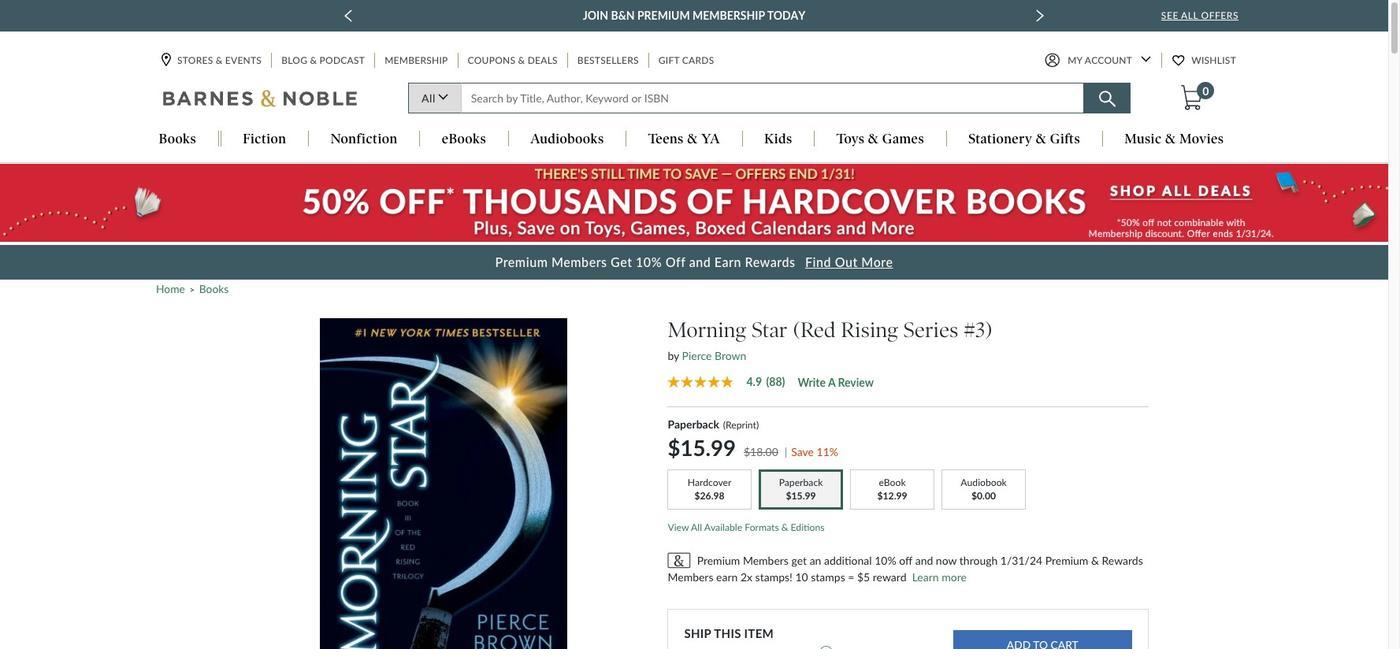 Task type: describe. For each thing, give the bounding box(es) containing it.
additional
[[824, 554, 872, 567]]

$18.00
[[744, 445, 778, 458]]

all for view
[[691, 522, 702, 533]]

toys
[[837, 131, 865, 147]]

now
[[936, 554, 957, 567]]

brown
[[715, 349, 746, 362]]

#3)
[[964, 317, 992, 343]]

ship
[[684, 627, 711, 641]]

home
[[156, 282, 185, 295]]

gift cards link
[[657, 53, 716, 68]]

gift
[[658, 55, 680, 67]]

stores & events link
[[162, 53, 263, 68]]

events
[[225, 55, 262, 67]]

morning
[[668, 317, 746, 343]]

see all offers
[[1161, 9, 1239, 21]]

editions
[[791, 522, 825, 533]]

out
[[835, 254, 858, 269]]

music & movies
[[1124, 131, 1224, 147]]

pierce brown link
[[682, 349, 746, 362]]

more
[[861, 254, 893, 269]]

stamps
[[811, 570, 845, 584]]

hardcover $26.98
[[688, 477, 731, 502]]

blog
[[281, 55, 307, 67]]

& for music
[[1165, 131, 1176, 147]]

& for stores
[[216, 55, 223, 67]]

music & movies button
[[1103, 131, 1246, 149]]

cards
[[682, 55, 714, 67]]

coupons & deals
[[468, 55, 558, 67]]

review
[[838, 376, 874, 389]]

morning star (red rising series #3) by pierce brown
[[668, 317, 992, 362]]

see all offers link
[[1161, 9, 1239, 21]]

pierce
[[682, 349, 712, 362]]

write a review button
[[798, 376, 874, 389]]

user image
[[1045, 53, 1060, 68]]

rewards inside premium members get an additional 10% off and now through 1/31/24 premium & rewards members earn 2x stamps! 10 stamps = $5 reward
[[1102, 554, 1143, 567]]

fiction
[[243, 131, 286, 147]]

off
[[899, 554, 912, 567]]

and inside premium members get an additional 10% off and now through 1/31/24 premium & rewards members earn 2x stamps! 10 stamps = $5 reward
[[915, 554, 933, 567]]

bestsellers link
[[576, 53, 640, 68]]

previous slide / item image
[[345, 9, 352, 22]]

ya
[[701, 131, 720, 147]]

=
[[848, 570, 854, 584]]

hardcover
[[688, 477, 731, 488]]

item
[[744, 627, 774, 641]]

toys & games
[[837, 131, 924, 147]]

a
[[828, 376, 835, 389]]

music
[[1124, 131, 1162, 147]]

earn
[[716, 570, 738, 584]]

wishlist link
[[1172, 53, 1238, 68]]

teens
[[648, 131, 684, 147]]

2x
[[741, 570, 752, 584]]

b&n
[[611, 9, 635, 22]]

all for see
[[1181, 9, 1198, 21]]

ebook
[[879, 477, 906, 488]]

4.9
[[746, 375, 762, 388]]

teens & ya
[[648, 131, 720, 147]]

get
[[791, 554, 807, 567]]

$15.99 main content
[[0, 163, 1388, 649]]

0 vertical spatial membership
[[693, 9, 765, 22]]

stores
[[177, 55, 213, 67]]

& for toys
[[868, 131, 879, 147]]

audiobook $0.00
[[961, 477, 1007, 502]]

membership link
[[383, 53, 450, 68]]

none submit inside $15.99 main content
[[953, 630, 1132, 649]]

teens & ya button
[[626, 131, 742, 149]]

see
[[1161, 9, 1179, 21]]

cart image
[[1181, 85, 1203, 111]]

save 11%
[[791, 445, 838, 458]]

(red
[[793, 317, 836, 343]]

(reprint)
[[723, 419, 759, 431]]

& for teens
[[687, 131, 698, 147]]

series
[[903, 317, 958, 343]]

podcast
[[319, 55, 365, 67]]

stamps!
[[755, 570, 792, 584]]

logo image
[[163, 89, 358, 111]]

0 horizontal spatial all
[[422, 92, 435, 105]]

morning star (red rising series #3) image
[[320, 318, 567, 649]]

toys & games button
[[815, 131, 946, 149]]

& left editions at the bottom right
[[781, 522, 788, 533]]

ebooks
[[442, 131, 486, 147]]

bestsellers
[[577, 55, 639, 67]]

home link
[[156, 282, 185, 295]]

10
[[795, 570, 808, 584]]

books link
[[199, 282, 229, 295]]

$12.99
[[877, 490, 907, 502]]



Task type: vqa. For each thing, say whether or not it's contained in the screenshot.
MY ACCOUNT Popup Button
yes



Task type: locate. For each thing, give the bounding box(es) containing it.
10% inside premium members get an additional 10% off and now through 1/31/24 premium & rewards members earn 2x stamps! 10 stamps = $5 reward
[[875, 554, 896, 567]]

view all available formats & editions link
[[668, 522, 825, 533]]

gifts
[[1050, 131, 1080, 147]]

books inside $15.99 main content
[[199, 282, 229, 295]]

stationery & gifts
[[968, 131, 1080, 147]]

None submit
[[953, 630, 1132, 649]]

deals
[[528, 55, 558, 67]]

members left earn
[[668, 570, 713, 584]]

members up stamps! at the bottom right of the page
[[743, 554, 789, 567]]

down arrow image
[[1141, 56, 1151, 63]]

join
[[583, 9, 608, 22]]

1 horizontal spatial and
[[915, 554, 933, 567]]

stores & events
[[177, 55, 262, 67]]

all link
[[408, 83, 461, 114]]

books
[[159, 131, 196, 147], [199, 282, 229, 295]]

available
[[704, 522, 742, 533]]

0 horizontal spatial 10%
[[636, 254, 662, 269]]

10% left off
[[636, 254, 662, 269]]

blog & podcast link
[[280, 53, 366, 68]]

& right "stores"
[[216, 55, 223, 67]]

1 horizontal spatial members
[[668, 570, 713, 584]]

members for get
[[552, 254, 607, 269]]

$0.00
[[971, 490, 996, 502]]

an
[[810, 554, 821, 567]]

audiobooks button
[[509, 131, 626, 149]]

2 vertical spatial all
[[691, 522, 702, 533]]

1 horizontal spatial books
[[199, 282, 229, 295]]

premium members get 10% off and earn rewards find out more
[[495, 254, 893, 269]]

2 horizontal spatial all
[[1181, 9, 1198, 21]]

0 vertical spatial and
[[689, 254, 711, 269]]

1 horizontal spatial membership
[[693, 9, 765, 22]]

& for stationery
[[1036, 131, 1047, 147]]

next slide / item image
[[1036, 9, 1044, 22]]

fiction button
[[221, 131, 308, 149]]

members left get
[[552, 254, 607, 269]]

all
[[1181, 9, 1198, 21], [422, 92, 435, 105], [691, 522, 702, 533]]

& right "music"
[[1165, 131, 1176, 147]]

0 vertical spatial rewards
[[745, 254, 795, 269]]

10% up reward
[[875, 554, 896, 567]]

off
[[666, 254, 686, 269]]

0 vertical spatial members
[[552, 254, 607, 269]]

0 vertical spatial books
[[159, 131, 196, 147]]

0 horizontal spatial members
[[552, 254, 607, 269]]

Search by Title, Author, Keyword or ISBN text field
[[461, 83, 1084, 114]]

1 horizontal spatial all
[[691, 522, 702, 533]]

view
[[668, 522, 689, 533]]

my account button
[[1045, 53, 1151, 68]]

all right see
[[1181, 9, 1198, 21]]

write
[[798, 376, 826, 389]]

get
[[611, 254, 632, 269]]

1 vertical spatial and
[[915, 554, 933, 567]]

wishlist
[[1191, 55, 1236, 67]]

1/31/24
[[1000, 554, 1042, 567]]

learn more link
[[912, 569, 967, 586]]

books inside button
[[159, 131, 196, 147]]

1 horizontal spatial 10%
[[875, 554, 896, 567]]

through
[[959, 554, 998, 567]]

& left ya
[[687, 131, 698, 147]]

rewards
[[745, 254, 795, 269], [1102, 554, 1143, 567]]

reward
[[873, 570, 906, 584]]

membership up the cards
[[693, 9, 765, 22]]

kids
[[764, 131, 792, 147]]

and
[[689, 254, 711, 269], [915, 554, 933, 567]]

0 horizontal spatial membership
[[385, 55, 448, 67]]

& right toys
[[868, 131, 879, 147]]

find
[[805, 254, 831, 269]]

premium members get an additional 10% off and now through 1/31/24 premium & rewards members earn 2x stamps! 10 stamps = $5 reward
[[668, 554, 1143, 584]]

coupons
[[468, 55, 515, 67]]

stationery
[[968, 131, 1032, 147]]

and right off
[[689, 254, 711, 269]]

games
[[882, 131, 924, 147]]

2 horizontal spatial members
[[743, 554, 789, 567]]

0 horizontal spatial and
[[689, 254, 711, 269]]

account
[[1085, 55, 1132, 67]]

by
[[668, 349, 679, 362]]

1 vertical spatial all
[[422, 92, 435, 105]]

nonfiction
[[330, 131, 398, 147]]

0 horizontal spatial books
[[159, 131, 196, 147]]

audiobook
[[961, 477, 1007, 488]]

ship this item
[[684, 627, 774, 641]]

search image
[[1099, 91, 1115, 108]]

stationery & gifts button
[[947, 131, 1102, 149]]

nonfiction button
[[309, 131, 419, 149]]

all right view
[[691, 522, 702, 533]]

1 vertical spatial membership
[[385, 55, 448, 67]]

and up learn
[[915, 554, 933, 567]]

$15.99 $18.00
[[668, 435, 778, 461]]

& for blog
[[310, 55, 317, 67]]

learn more
[[912, 570, 967, 584]]

kids button
[[743, 131, 814, 149]]

learn
[[912, 570, 939, 584]]

10%
[[636, 254, 662, 269], [875, 554, 896, 567]]

audiobooks
[[530, 131, 604, 147]]

books button
[[137, 131, 218, 149]]

join b&n premium membership today link
[[583, 6, 805, 25]]

2 vertical spatial members
[[668, 570, 713, 584]]

paperback
[[668, 418, 719, 431]]

& right 1/31/24
[[1091, 554, 1099, 567]]

0 vertical spatial 10%
[[636, 254, 662, 269]]

$5
[[857, 570, 870, 584]]

earn
[[714, 254, 741, 269]]

1 vertical spatial books
[[199, 282, 229, 295]]

membership up the all link
[[385, 55, 448, 67]]

all inside $15.99 main content
[[691, 522, 702, 533]]

membership inside 'link'
[[385, 55, 448, 67]]

1 vertical spatial rewards
[[1102, 554, 1143, 567]]

1 vertical spatial members
[[743, 554, 789, 567]]

view all available formats & editions
[[668, 522, 825, 533]]

write a review
[[798, 376, 874, 389]]

rising
[[841, 317, 898, 343]]

1 horizontal spatial rewards
[[1102, 554, 1143, 567]]

1 vertical spatial 10%
[[875, 554, 896, 567]]

members for get
[[743, 554, 789, 567]]

(88)
[[766, 375, 785, 388]]

& left deals
[[518, 55, 525, 67]]

0 horizontal spatial rewards
[[745, 254, 795, 269]]

blog & podcast
[[281, 55, 365, 67]]

gift cards
[[658, 55, 714, 67]]

None field
[[461, 83, 1084, 114]]

0 vertical spatial all
[[1181, 9, 1198, 21]]

& right blog
[[310, 55, 317, 67]]

& inside premium members get an additional 10% off and now through 1/31/24 premium & rewards members earn 2x stamps! 10 stamps = $5 reward
[[1091, 554, 1099, 567]]

50% off thousans of hardcover books, plus, save on toys, games, boxed calendars and more image
[[0, 164, 1388, 242]]

& left gifts in the top of the page
[[1036, 131, 1047, 147]]

& for coupons
[[518, 55, 525, 67]]

premium
[[637, 9, 690, 22], [495, 254, 548, 269], [697, 554, 740, 567], [1045, 554, 1088, 567]]

today
[[767, 9, 805, 22]]

movies
[[1179, 131, 1224, 147]]

&
[[216, 55, 223, 67], [310, 55, 317, 67], [518, 55, 525, 67], [687, 131, 698, 147], [868, 131, 879, 147], [1036, 131, 1047, 147], [1165, 131, 1176, 147], [781, 522, 788, 533], [1091, 554, 1099, 567]]

all down membership 'link'
[[422, 92, 435, 105]]

& inside button
[[687, 131, 698, 147]]

ebooks button
[[420, 131, 508, 149]]

more
[[942, 570, 967, 584]]



